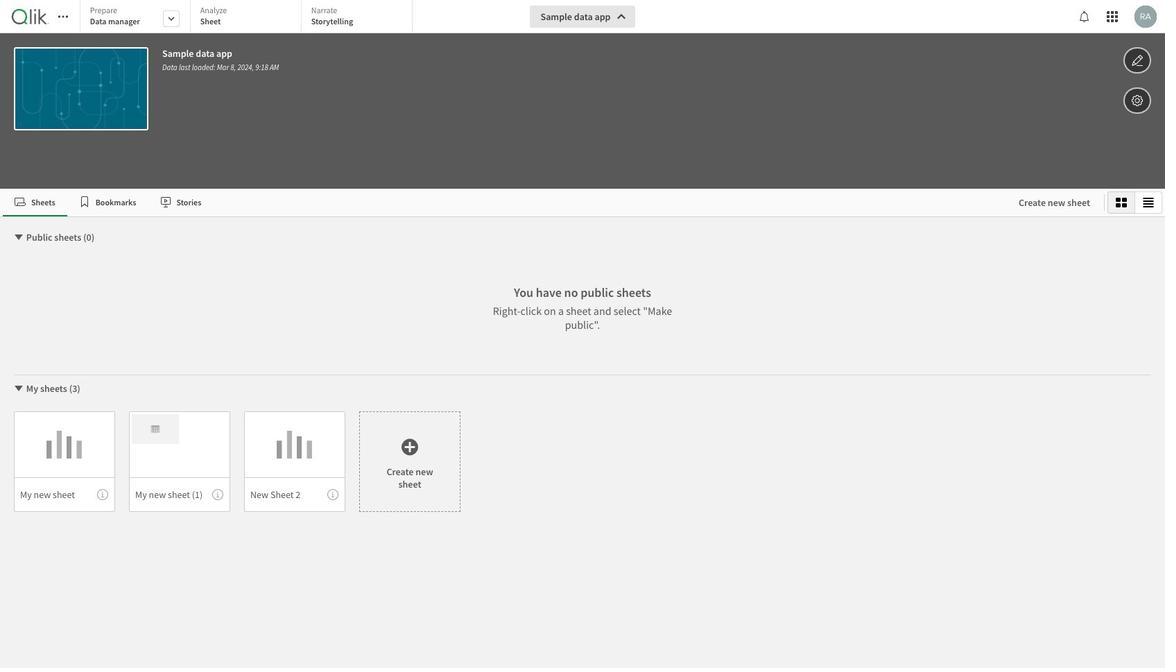 Task type: locate. For each thing, give the bounding box(es) containing it.
1 horizontal spatial tooltip
[[212, 489, 223, 500]]

1 horizontal spatial menu item
[[129, 477, 230, 512]]

tooltip inside "my new sheet (1) sheet is selected. press the spacebar or enter key to open my new sheet (1) sheet. use the right and left arrow keys to navigate." element
[[212, 489, 223, 500]]

0 vertical spatial tab list
[[80, 0, 417, 35]]

group
[[1108, 191, 1163, 214]]

application
[[0, 0, 1166, 668]]

grid view image
[[1116, 197, 1127, 208]]

2 tooltip from the left
[[212, 489, 223, 500]]

edit image
[[1132, 52, 1144, 69]]

1 tooltip from the left
[[97, 489, 108, 500]]

menu item
[[14, 477, 115, 512], [129, 477, 230, 512], [244, 477, 346, 512]]

app options image
[[1132, 92, 1144, 109]]

1 menu item from the left
[[14, 477, 115, 512]]

0 horizontal spatial tooltip
[[97, 489, 108, 500]]

tooltip
[[97, 489, 108, 500], [212, 489, 223, 500], [327, 489, 339, 500]]

2 horizontal spatial menu item
[[244, 477, 346, 512]]

2 horizontal spatial tooltip
[[327, 489, 339, 500]]

toolbar
[[0, 0, 1166, 189]]

menu item for my new sheet sheet is selected. press the spacebar or enter key to open my new sheet sheet. use the right and left arrow keys to navigate. element
[[14, 477, 115, 512]]

tooltip inside "new sheet 2 sheet is selected. press the spacebar or enter key to open new sheet 2 sheet. use the right and left arrow keys to navigate." element
[[327, 489, 339, 500]]

menu item for "my new sheet (1) sheet is selected. press the spacebar or enter key to open my new sheet (1) sheet. use the right and left arrow keys to navigate." element
[[129, 477, 230, 512]]

tooltip inside my new sheet sheet is selected. press the spacebar or enter key to open my new sheet sheet. use the right and left arrow keys to navigate. element
[[97, 489, 108, 500]]

new sheet 2 sheet is selected. press the spacebar or enter key to open new sheet 2 sheet. use the right and left arrow keys to navigate. element
[[244, 411, 346, 512]]

3 tooltip from the left
[[327, 489, 339, 500]]

2 menu item from the left
[[129, 477, 230, 512]]

3 menu item from the left
[[244, 477, 346, 512]]

0 horizontal spatial menu item
[[14, 477, 115, 512]]

tab list
[[80, 0, 417, 35], [3, 189, 1005, 216]]



Task type: vqa. For each thing, say whether or not it's contained in the screenshot.
SAMPLE DATA APP Dropdown Button in the top of the page
no



Task type: describe. For each thing, give the bounding box(es) containing it.
collapse image
[[13, 383, 24, 394]]

menu item for "new sheet 2 sheet is selected. press the spacebar or enter key to open new sheet 2 sheet. use the right and left arrow keys to navigate." element
[[244, 477, 346, 512]]

tooltip for "my new sheet (1) sheet is selected. press the spacebar or enter key to open my new sheet (1) sheet. use the right and left arrow keys to navigate." element
[[212, 489, 223, 500]]

1 vertical spatial tab list
[[3, 189, 1005, 216]]

list view image
[[1143, 197, 1154, 208]]

my new sheet (1) sheet is selected. press the spacebar or enter key to open my new sheet (1) sheet. use the right and left arrow keys to navigate. element
[[129, 411, 230, 512]]

collapse image
[[13, 232, 24, 243]]

ruby anderson image
[[1135, 6, 1157, 28]]

my new sheet sheet is selected. press the spacebar or enter key to open my new sheet sheet. use the right and left arrow keys to navigate. element
[[14, 411, 115, 512]]

tooltip for my new sheet sheet is selected. press the spacebar or enter key to open my new sheet sheet. use the right and left arrow keys to navigate. element
[[97, 489, 108, 500]]

tooltip for "new sheet 2 sheet is selected. press the spacebar or enter key to open new sheet 2 sheet. use the right and left arrow keys to navigate." element
[[327, 489, 339, 500]]



